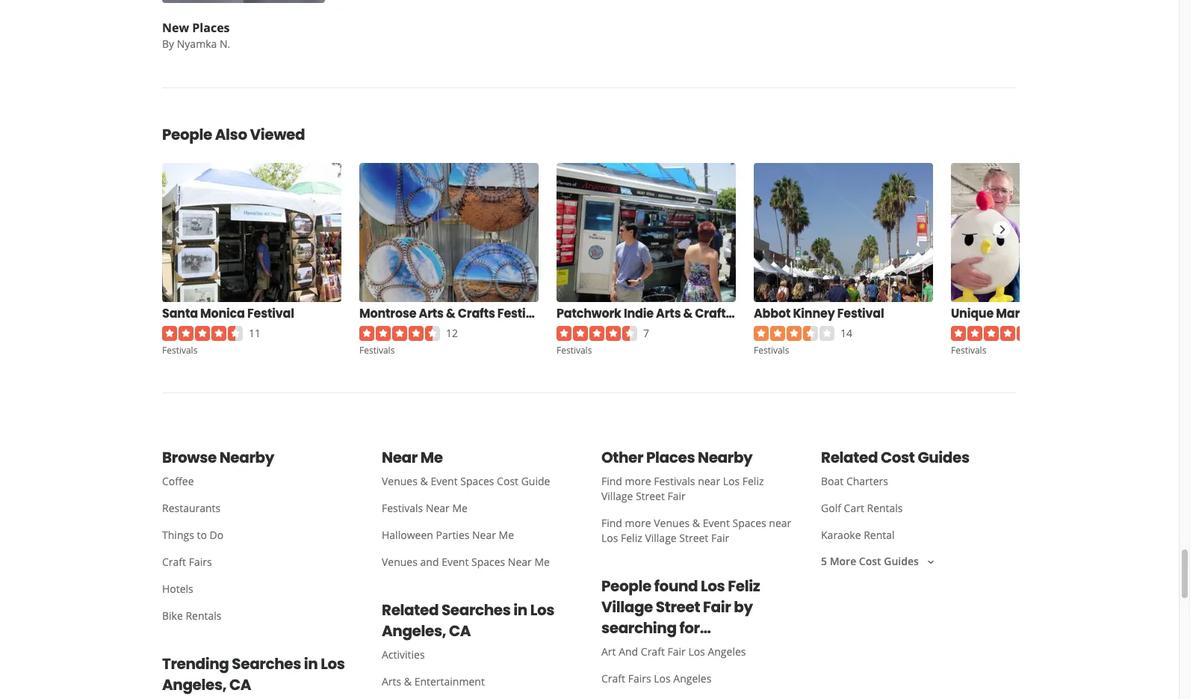 Task type: describe. For each thing, give the bounding box(es) containing it.
craft fairs
[[162, 554, 212, 569]]

unique markets link
[[952, 305, 1046, 323]]

browse nearby
[[162, 447, 274, 468]]

festivals for patchwork indie arts & crafts festival
[[557, 344, 592, 356]]

11
[[249, 326, 261, 340]]

montrose arts & crafts festival
[[360, 305, 545, 322]]

near down festivals near me 'link'
[[473, 527, 496, 542]]

los inside 'trending searches in los angeles, ca'
[[321, 653, 345, 674]]

coffee
[[162, 474, 194, 488]]

festivals for santa monica festival
[[162, 344, 198, 356]]

1 crafts from the left
[[458, 305, 495, 322]]

browse
[[162, 447, 217, 468]]

street inside "find more venues & event spaces near los feliz village street fair"
[[680, 530, 709, 545]]

n.
[[220, 36, 230, 51]]

arts & entertainment link
[[370, 668, 578, 695]]

2 horizontal spatial arts
[[656, 305, 681, 322]]

event inside "find more venues & event spaces near los feliz village street fair"
[[703, 516, 730, 530]]

find for find more festivals near los feliz village street fair
[[602, 474, 623, 488]]

art and craft fair los angeles
[[602, 644, 746, 658]]

searching
[[602, 617, 677, 638]]

bike rentals link
[[150, 602, 358, 629]]

do
[[210, 527, 224, 542]]

ca for trending
[[229, 674, 251, 695]]

searches for related
[[442, 599, 511, 620]]

craft fairs los angeles link
[[590, 665, 798, 692]]

near inside the find more festivals near los feliz village street fair
[[698, 474, 721, 488]]

festival inside montrose arts & crafts festival link
[[498, 305, 545, 322]]

find more festivals near los feliz village street fair link
[[590, 468, 810, 510]]

karaoke
[[822, 527, 862, 542]]

festivals inside the find more festivals near los feliz village street fair
[[654, 474, 696, 488]]

related cost guides
[[822, 447, 970, 468]]

patchwork indie arts & crafts festival
[[557, 305, 782, 322]]

by
[[162, 36, 174, 51]]

2 nearby from the left
[[698, 447, 753, 468]]

near inside "find more venues & event spaces near los feliz village street fair"
[[770, 516, 792, 530]]

1 vertical spatial angeles
[[674, 671, 712, 685]]

found
[[655, 575, 698, 596]]

activities
[[382, 647, 425, 661]]

nyamka
[[177, 36, 217, 51]]

0 vertical spatial guides
[[918, 447, 970, 468]]

los inside 'link'
[[689, 644, 706, 658]]

golf
[[822, 501, 842, 515]]

los inside "find more venues & event spaces near los feliz village street fair"
[[602, 530, 619, 545]]

coffee link
[[150, 468, 358, 495]]

bike rentals
[[162, 608, 222, 622]]

2 crafts from the left
[[696, 305, 733, 322]]

4 4.5 star rating image from the left
[[952, 326, 1032, 341]]

trending searches in los angeles, ca
[[162, 653, 345, 695]]

rentals inside "link"
[[186, 608, 222, 622]]

fair inside the find more festivals near los feliz village street fair
[[668, 489, 686, 503]]

trending
[[162, 653, 229, 674]]

me down "halloween parties near me" link
[[535, 554, 550, 569]]

golf cart rentals link
[[810, 495, 1017, 522]]

restaurants link
[[150, 495, 358, 522]]

los inside the find more festivals near los feliz village street fair
[[723, 474, 740, 488]]

venues for venues and event spaces near me
[[382, 554, 418, 569]]

by
[[734, 596, 753, 617]]

new
[[162, 19, 189, 36]]

related for related cost guides
[[822, 447, 878, 468]]

monica
[[200, 305, 245, 322]]

previous image
[[168, 220, 185, 238]]

other
[[602, 447, 644, 468]]

related searches in los angeles, ca
[[382, 599, 555, 641]]

festivals for montrose arts & crafts festival
[[360, 344, 395, 356]]

places for other
[[647, 447, 695, 468]]

& down near me
[[421, 474, 428, 488]]

also
[[215, 124, 247, 145]]

angeles, for trending
[[162, 674, 227, 695]]

near up festivals near me
[[382, 447, 418, 468]]

unique
[[952, 305, 994, 322]]

festival inside santa monica festival link
[[247, 305, 294, 322]]

me inside 'link'
[[453, 501, 468, 515]]

to
[[197, 527, 207, 542]]

patchwork
[[557, 305, 622, 322]]

other places nearby
[[602, 447, 753, 468]]

feliz inside "find more venues & event spaces near los feliz village street fair"
[[621, 530, 643, 545]]

festivals near me
[[382, 501, 468, 515]]

0 horizontal spatial arts
[[382, 674, 402, 688]]

find more festivals near los feliz village street fair
[[602, 474, 764, 503]]

craft inside 'link'
[[641, 644, 665, 658]]

& right indie
[[684, 305, 693, 322]]

people for people found los feliz village street fair by searching for…
[[602, 575, 652, 596]]

event for venues & event spaces cost guide
[[431, 474, 458, 488]]

abbot kinney festival
[[754, 305, 885, 322]]

fair inside people found los feliz village street fair by searching for…
[[703, 596, 731, 617]]

santa monica festival
[[162, 305, 294, 322]]

los inside people found los feliz village street fair by searching for…
[[701, 575, 725, 596]]

kinney
[[794, 305, 836, 322]]

cost inside 5 more cost guides button
[[860, 554, 882, 568]]

montrose
[[360, 305, 417, 322]]

arts & entertainment
[[382, 674, 485, 688]]

festivals for abbot kinney festival
[[754, 344, 790, 356]]

patchwork indie arts & crafts festival link
[[557, 305, 782, 323]]

viewed
[[250, 124, 305, 145]]

santa
[[162, 305, 198, 322]]

16 chevron down v2 image
[[925, 556, 937, 568]]

me up venues & event spaces cost guide
[[421, 447, 443, 468]]

7
[[644, 326, 650, 340]]

fair inside "find more venues & event spaces near los feliz village street fair"
[[712, 530, 730, 545]]

things to do link
[[150, 522, 358, 548]]

activities link
[[370, 641, 578, 668]]

5
[[822, 554, 828, 568]]

feliz inside people found los feliz village street fair by searching for…
[[728, 575, 760, 596]]

places for new
[[192, 19, 230, 36]]

spaces for me
[[472, 554, 506, 569]]

new places by nyamka n.
[[162, 19, 230, 51]]

1 horizontal spatial arts
[[419, 305, 444, 322]]

14
[[841, 326, 853, 340]]

art
[[602, 644, 616, 658]]

venues & event spaces cost guide link
[[370, 468, 578, 495]]



Task type: vqa. For each thing, say whether or not it's contained in the screenshot.
5 Reviews link
no



Task type: locate. For each thing, give the bounding box(es) containing it.
and
[[619, 644, 639, 658]]

fairs
[[189, 554, 212, 569], [628, 671, 652, 685]]

parties
[[436, 527, 470, 542]]

los
[[723, 474, 740, 488], [602, 530, 619, 545], [701, 575, 725, 596], [531, 599, 555, 620], [689, 644, 706, 658], [321, 653, 345, 674], [654, 671, 671, 685]]

3 4.5 star rating image from the left
[[557, 326, 638, 341]]

0 horizontal spatial searches
[[232, 653, 301, 674]]

event inside venues & event spaces cost guide link
[[431, 474, 458, 488]]

in for related searches in los angeles, ca
[[514, 599, 528, 620]]

people left also
[[162, 124, 212, 145]]

festivals down the santa
[[162, 344, 198, 356]]

1 vertical spatial rentals
[[186, 608, 222, 622]]

0 vertical spatial people
[[162, 124, 212, 145]]

searches
[[442, 599, 511, 620], [232, 653, 301, 674]]

festivals inside festivals near me 'link'
[[382, 501, 423, 515]]

crafts up the 12
[[458, 305, 495, 322]]

4.5 star rating image for patchwork
[[557, 326, 638, 341]]

0 horizontal spatial near
[[698, 474, 721, 488]]

0 vertical spatial related
[[822, 447, 878, 468]]

arts right indie
[[656, 305, 681, 322]]

craft for craft fairs los angeles
[[602, 671, 626, 685]]

festivals down patchwork
[[557, 344, 592, 356]]

more
[[830, 554, 857, 568]]

0 horizontal spatial in
[[304, 653, 318, 674]]

karaoke rental link
[[810, 522, 1017, 548]]

art and craft fair los angeles link
[[590, 638, 798, 665]]

near left karaoke
[[770, 516, 792, 530]]

1 vertical spatial craft
[[641, 644, 665, 658]]

cost up charters
[[881, 447, 915, 468]]

&
[[446, 305, 456, 322], [684, 305, 693, 322], [421, 474, 428, 488], [693, 516, 701, 530], [404, 674, 412, 688]]

montrose arts & crafts festival link
[[360, 305, 545, 323]]

2 vertical spatial venues
[[382, 554, 418, 569]]

0 vertical spatial near
[[698, 474, 721, 488]]

4.5 star rating image down monica
[[162, 326, 243, 341]]

me down venues & event spaces cost guide
[[453, 501, 468, 515]]

0 vertical spatial venues
[[382, 474, 418, 488]]

spaces for guide
[[461, 474, 495, 488]]

indie
[[624, 305, 654, 322]]

people up searching
[[602, 575, 652, 596]]

event right the and
[[442, 554, 469, 569]]

0 horizontal spatial related
[[382, 599, 439, 620]]

halloween
[[382, 527, 434, 542]]

fairs for craft fairs
[[189, 554, 212, 569]]

venues and event spaces near me
[[382, 554, 550, 569]]

santa monica festival link
[[162, 305, 294, 323]]

1 horizontal spatial people
[[602, 575, 652, 596]]

golf cart rentals
[[822, 501, 904, 515]]

street inside the find more festivals near los feliz village street fair
[[636, 489, 665, 503]]

near me
[[382, 447, 443, 468]]

festivals for unique markets
[[952, 344, 987, 356]]

4.5 star rating image for montrose
[[360, 326, 440, 341]]

searches inside related searches in los angeles, ca
[[442, 599, 511, 620]]

4.5 star rating image down unique markets link
[[952, 326, 1032, 341]]

arts
[[419, 305, 444, 322], [656, 305, 681, 322], [382, 674, 402, 688]]

0 vertical spatial searches
[[442, 599, 511, 620]]

more down the find more festivals near los feliz village street fair
[[625, 516, 652, 530]]

venues
[[382, 474, 418, 488], [654, 516, 690, 530], [382, 554, 418, 569]]

village inside "find more venues & event spaces near los feliz village street fair"
[[645, 530, 677, 545]]

1 horizontal spatial craft
[[602, 671, 626, 685]]

0 horizontal spatial nearby
[[220, 447, 274, 468]]

0 vertical spatial in
[[514, 599, 528, 620]]

angeles, down bike rentals
[[162, 674, 227, 695]]

festival up 3.5 star rating image
[[735, 305, 782, 322]]

festivals down unique
[[952, 344, 987, 356]]

crafts
[[458, 305, 495, 322], [696, 305, 733, 322]]

markets
[[997, 305, 1046, 322]]

1 horizontal spatial ca
[[449, 620, 471, 641]]

street down other places nearby
[[636, 489, 665, 503]]

karaoke rental
[[822, 527, 895, 542]]

spaces inside venues & event spaces cost guide link
[[461, 474, 495, 488]]

fair inside 'link'
[[668, 644, 686, 658]]

more for street
[[625, 474, 652, 488]]

halloween parties near me
[[382, 527, 514, 542]]

more inside "find more venues & event spaces near los feliz village street fair"
[[625, 516, 652, 530]]

0 vertical spatial street
[[636, 489, 665, 503]]

street up art and craft fair los angeles
[[656, 596, 701, 617]]

1 more from the top
[[625, 474, 652, 488]]

people also viewed
[[162, 124, 305, 145]]

craft up hotels
[[162, 554, 186, 569]]

2 vertical spatial village
[[602, 596, 653, 617]]

2 find from the top
[[602, 516, 623, 530]]

1 vertical spatial village
[[645, 530, 677, 545]]

0 vertical spatial feliz
[[743, 474, 764, 488]]

entertainment
[[415, 674, 485, 688]]

near
[[698, 474, 721, 488], [770, 516, 792, 530]]

event down find more festivals near los feliz village street fair "link"
[[703, 516, 730, 530]]

in for trending searches in los angeles, ca
[[304, 653, 318, 674]]

festivals down other places nearby
[[654, 474, 696, 488]]

places inside new places by nyamka n.
[[192, 19, 230, 36]]

guides down karaoke rental link
[[885, 554, 919, 568]]

1 4.5 star rating image from the left
[[162, 326, 243, 341]]

searches for trending
[[232, 653, 301, 674]]

& down find more festivals near los feliz village street fair "link"
[[693, 516, 701, 530]]

1 vertical spatial more
[[625, 516, 652, 530]]

rentals up rental
[[868, 501, 904, 515]]

street down find more festivals near los feliz village street fair "link"
[[680, 530, 709, 545]]

festival
[[247, 305, 294, 322], [498, 305, 545, 322], [735, 305, 782, 322], [838, 305, 885, 322]]

ca inside related searches in los angeles, ca
[[449, 620, 471, 641]]

spaces up festivals near me 'link'
[[461, 474, 495, 488]]

4.5 star rating image
[[162, 326, 243, 341], [360, 326, 440, 341], [557, 326, 638, 341], [952, 326, 1032, 341]]

1 horizontal spatial nearby
[[698, 447, 753, 468]]

0 horizontal spatial ca
[[229, 674, 251, 695]]

angeles, up the activities
[[382, 620, 446, 641]]

street inside people found los feliz village street fair by searching for…
[[656, 596, 701, 617]]

guides inside button
[[885, 554, 919, 568]]

1 vertical spatial ca
[[229, 674, 251, 695]]

0 vertical spatial ca
[[449, 620, 471, 641]]

0 vertical spatial find
[[602, 474, 623, 488]]

arts right montrose
[[419, 305, 444, 322]]

boat charters link
[[810, 468, 1017, 495]]

& up the 12
[[446, 305, 456, 322]]

1 vertical spatial places
[[647, 447, 695, 468]]

1 vertical spatial spaces
[[733, 516, 767, 530]]

guides
[[918, 447, 970, 468], [885, 554, 919, 568]]

boat charters
[[822, 474, 889, 488]]

find inside the find more festivals near los feliz village street fair
[[602, 474, 623, 488]]

1 find from the top
[[602, 474, 623, 488]]

festival left patchwork
[[498, 305, 545, 322]]

related up the activities
[[382, 599, 439, 620]]

near inside 'link'
[[426, 501, 450, 515]]

next image
[[994, 220, 1011, 238]]

1 horizontal spatial crafts
[[696, 305, 733, 322]]

feliz down the find more festivals near los feliz village street fair
[[621, 530, 643, 545]]

0 horizontal spatial craft
[[162, 554, 186, 569]]

4 festival from the left
[[838, 305, 885, 322]]

fair down find more festivals near los feliz village street fair "link"
[[712, 530, 730, 545]]

ca inside 'trending searches in los angeles, ca'
[[229, 674, 251, 695]]

event inside venues and event spaces near me link
[[442, 554, 469, 569]]

festivals down montrose
[[360, 344, 395, 356]]

new places image
[[162, 0, 325, 3]]

find inside "find more venues & event spaces near los feliz village street fair"
[[602, 516, 623, 530]]

fairs for craft fairs los angeles
[[628, 671, 652, 685]]

event up festivals near me
[[431, 474, 458, 488]]

guides up 'golf cart rentals' link
[[918, 447, 970, 468]]

4.5 star rating image for santa
[[162, 326, 243, 341]]

2 festival from the left
[[498, 305, 545, 322]]

& inside "find more venues & event spaces near los feliz village street fair"
[[693, 516, 701, 530]]

1 vertical spatial cost
[[497, 474, 519, 488]]

craft right and
[[641, 644, 665, 658]]

for…
[[680, 617, 711, 638]]

feliz inside the find more festivals near los feliz village street fair
[[743, 474, 764, 488]]

things to do
[[162, 527, 224, 542]]

ca up entertainment
[[449, 620, 471, 641]]

cost left guide
[[497, 474, 519, 488]]

& down the activities
[[404, 674, 412, 688]]

angeles inside 'link'
[[708, 644, 746, 658]]

nearby
[[220, 447, 274, 468], [698, 447, 753, 468]]

1 horizontal spatial searches
[[442, 599, 511, 620]]

fair down for…
[[668, 644, 686, 658]]

1 vertical spatial feliz
[[621, 530, 643, 545]]

1 horizontal spatial related
[[822, 447, 878, 468]]

venues for venues & event spaces cost guide
[[382, 474, 418, 488]]

1 vertical spatial near
[[770, 516, 792, 530]]

near down other places nearby
[[698, 474, 721, 488]]

spaces inside "find more venues & event spaces near los feliz village street fair"
[[733, 516, 767, 530]]

festivals near me link
[[370, 495, 578, 522]]

venues down near me
[[382, 474, 418, 488]]

1 horizontal spatial angeles,
[[382, 620, 446, 641]]

bike
[[162, 608, 183, 622]]

rentals right bike
[[186, 608, 222, 622]]

related inside related searches in los angeles, ca
[[382, 599, 439, 620]]

festival up the 11
[[247, 305, 294, 322]]

places up n.
[[192, 19, 230, 36]]

nearby up the find more festivals near los feliz village street fair
[[698, 447, 753, 468]]

fairs down to
[[189, 554, 212, 569]]

1 vertical spatial find
[[602, 516, 623, 530]]

cost
[[881, 447, 915, 468], [497, 474, 519, 488], [860, 554, 882, 568]]

4.5 star rating image down montrose
[[360, 326, 440, 341]]

event for venues and event spaces near me
[[442, 554, 469, 569]]

0 horizontal spatial people
[[162, 124, 212, 145]]

angeles,
[[382, 620, 446, 641], [162, 674, 227, 695]]

2 vertical spatial spaces
[[472, 554, 506, 569]]

festivals up halloween
[[382, 501, 423, 515]]

2 more from the top
[[625, 516, 652, 530]]

angeles down art and craft fair los angeles 'link'
[[674, 671, 712, 685]]

angeles, inside 'trending searches in los angeles, ca'
[[162, 674, 227, 695]]

0 horizontal spatial crafts
[[458, 305, 495, 322]]

0 vertical spatial fairs
[[189, 554, 212, 569]]

rental
[[864, 527, 895, 542]]

angeles, inside related searches in los angeles, ca
[[382, 620, 446, 641]]

village inside the find more festivals near los feliz village street fair
[[602, 489, 633, 503]]

in inside 'trending searches in los angeles, ca'
[[304, 653, 318, 674]]

hotels
[[162, 581, 193, 596]]

craft fairs los angeles
[[602, 671, 712, 685]]

festival inside abbot kinney festival link
[[838, 305, 885, 322]]

1 vertical spatial fairs
[[628, 671, 652, 685]]

los inside related searches in los angeles, ca
[[531, 599, 555, 620]]

searches up activities link
[[442, 599, 511, 620]]

abbot kinney festival link
[[754, 305, 885, 323]]

0 vertical spatial more
[[625, 474, 652, 488]]

1 horizontal spatial fairs
[[628, 671, 652, 685]]

ca for related
[[449, 620, 471, 641]]

0 horizontal spatial rentals
[[186, 608, 222, 622]]

5 more cost guides
[[822, 554, 919, 568]]

spaces down "halloween parties near me" link
[[472, 554, 506, 569]]

2 vertical spatial street
[[656, 596, 701, 617]]

me
[[421, 447, 443, 468], [453, 501, 468, 515], [499, 527, 514, 542], [535, 554, 550, 569]]

searches down bike rentals "link"
[[232, 653, 301, 674]]

5 more cost guides button
[[822, 554, 937, 568]]

find for find more venues & event spaces near los feliz village street fair
[[602, 516, 623, 530]]

unique markets
[[952, 305, 1046, 322]]

people found los feliz village street fair by searching for…
[[602, 575, 760, 638]]

restaurants
[[162, 501, 221, 515]]

craft down art
[[602, 671, 626, 685]]

ca right trending
[[229, 674, 251, 695]]

spaces
[[461, 474, 495, 488], [733, 516, 767, 530], [472, 554, 506, 569]]

festival inside patchwork indie arts & crafts festival link
[[735, 305, 782, 322]]

craft
[[162, 554, 186, 569], [641, 644, 665, 658], [602, 671, 626, 685]]

0 horizontal spatial fairs
[[189, 554, 212, 569]]

3.5 star rating image
[[754, 326, 835, 341]]

places up the find more festivals near los feliz village street fair
[[647, 447, 695, 468]]

nearby up restaurants link
[[220, 447, 274, 468]]

angeles, for related
[[382, 620, 446, 641]]

1 nearby from the left
[[220, 447, 274, 468]]

2 vertical spatial event
[[442, 554, 469, 569]]

find more venues & event spaces near los feliz village street fair link
[[590, 510, 810, 551]]

spaces down find more festivals near los feliz village street fair "link"
[[733, 516, 767, 530]]

in inside related searches in los angeles, ca
[[514, 599, 528, 620]]

venues inside "find more venues & event spaces near los feliz village street fair"
[[654, 516, 690, 530]]

0 vertical spatial rentals
[[868, 501, 904, 515]]

things
[[162, 527, 194, 542]]

guide
[[522, 474, 551, 488]]

arts down the activities
[[382, 674, 402, 688]]

0 vertical spatial cost
[[881, 447, 915, 468]]

2 vertical spatial cost
[[860, 554, 882, 568]]

fair left the by
[[703, 596, 731, 617]]

12
[[446, 326, 458, 340]]

near
[[382, 447, 418, 468], [426, 501, 450, 515], [473, 527, 496, 542], [508, 554, 532, 569]]

and
[[421, 554, 439, 569]]

0 vertical spatial angeles
[[708, 644, 746, 658]]

venues & event spaces cost guide
[[382, 474, 551, 488]]

people inside people found los feliz village street fair by searching for…
[[602, 575, 652, 596]]

charters
[[847, 474, 889, 488]]

1 vertical spatial guides
[[885, 554, 919, 568]]

more inside the find more festivals near los feliz village street fair
[[625, 474, 652, 488]]

0 horizontal spatial angeles,
[[162, 674, 227, 695]]

0 vertical spatial angeles,
[[382, 620, 446, 641]]

more for los
[[625, 516, 652, 530]]

halloween parties near me link
[[370, 522, 578, 548]]

village
[[602, 489, 633, 503], [645, 530, 677, 545], [602, 596, 653, 617]]

village down the other
[[602, 489, 633, 503]]

craft fairs link
[[150, 548, 358, 575]]

crafts left abbot
[[696, 305, 733, 322]]

boat
[[822, 474, 844, 488]]

venues down the find more festivals near los feliz village street fair
[[654, 516, 690, 530]]

1 vertical spatial searches
[[232, 653, 301, 674]]

0 vertical spatial spaces
[[461, 474, 495, 488]]

abbot
[[754, 305, 791, 322]]

festivals down 3.5 star rating image
[[754, 344, 790, 356]]

village up the found
[[645, 530, 677, 545]]

cost inside venues & event spaces cost guide link
[[497, 474, 519, 488]]

fair down other places nearby
[[668, 489, 686, 503]]

craft for craft fairs
[[162, 554, 186, 569]]

1 horizontal spatial places
[[647, 447, 695, 468]]

near up halloween parties near me
[[426, 501, 450, 515]]

feliz up find more venues & event spaces near los feliz village street fair link
[[743, 474, 764, 488]]

1 vertical spatial angeles,
[[162, 674, 227, 695]]

0 vertical spatial village
[[602, 489, 633, 503]]

more
[[625, 474, 652, 488], [625, 516, 652, 530]]

village inside people found los feliz village street fair by searching for…
[[602, 596, 653, 617]]

spaces inside venues and event spaces near me link
[[472, 554, 506, 569]]

village up and
[[602, 596, 653, 617]]

1 vertical spatial in
[[304, 653, 318, 674]]

cost right more
[[860, 554, 882, 568]]

1 vertical spatial related
[[382, 599, 439, 620]]

1 vertical spatial street
[[680, 530, 709, 545]]

fair
[[668, 489, 686, 503], [712, 530, 730, 545], [703, 596, 731, 617], [668, 644, 686, 658]]

4.5 star rating image down patchwork
[[557, 326, 638, 341]]

2 4.5 star rating image from the left
[[360, 326, 440, 341]]

me down festivals near me 'link'
[[499, 527, 514, 542]]

0 vertical spatial craft
[[162, 554, 186, 569]]

searches inside 'trending searches in los angeles, ca'
[[232, 653, 301, 674]]

1 horizontal spatial rentals
[[868, 501, 904, 515]]

2 vertical spatial feliz
[[728, 575, 760, 596]]

near down "halloween parties near me" link
[[508, 554, 532, 569]]

1 horizontal spatial in
[[514, 599, 528, 620]]

2 horizontal spatial craft
[[641, 644, 665, 658]]

feliz right the found
[[728, 575, 760, 596]]

people for people also viewed
[[162, 124, 212, 145]]

related for related searches in los angeles, ca
[[382, 599, 439, 620]]

3 festival from the left
[[735, 305, 782, 322]]

in down bike rentals "link"
[[304, 653, 318, 674]]

hotels link
[[150, 575, 358, 602]]

angeles
[[708, 644, 746, 658], [674, 671, 712, 685]]

in up activities link
[[514, 599, 528, 620]]

1 vertical spatial event
[[703, 516, 730, 530]]

0 vertical spatial event
[[431, 474, 458, 488]]

0 horizontal spatial places
[[192, 19, 230, 36]]

festival up 14
[[838, 305, 885, 322]]

1 vertical spatial venues
[[654, 516, 690, 530]]

2 vertical spatial craft
[[602, 671, 626, 685]]

more down the other
[[625, 474, 652, 488]]

venues down halloween
[[382, 554, 418, 569]]

angeles down for…
[[708, 644, 746, 658]]

0 vertical spatial places
[[192, 19, 230, 36]]

1 festival from the left
[[247, 305, 294, 322]]

1 vertical spatial people
[[602, 575, 652, 596]]

1 horizontal spatial near
[[770, 516, 792, 530]]

related up 'boat charters'
[[822, 447, 878, 468]]

fairs down and
[[628, 671, 652, 685]]



